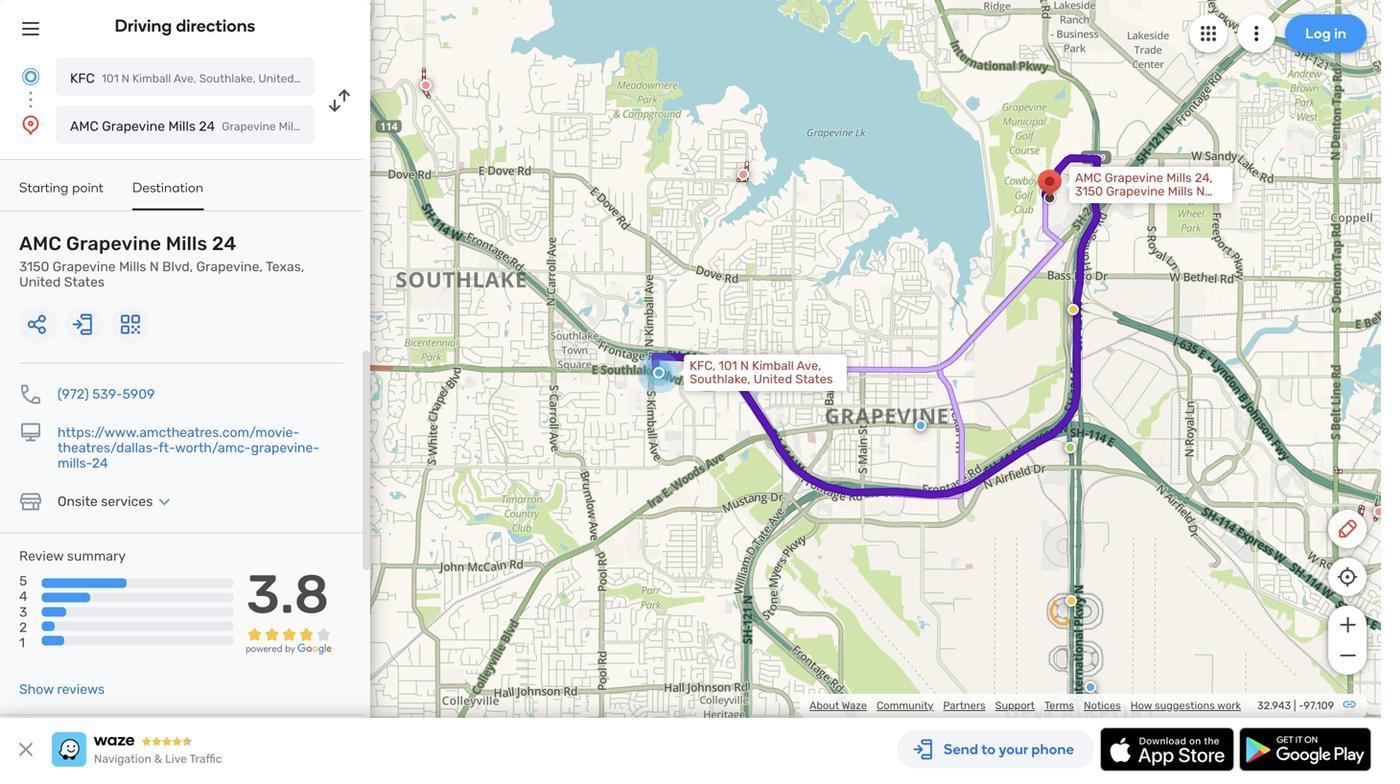 Task type: vqa. For each thing, say whether or not it's contained in the screenshot.
the middle states
yes



Task type: locate. For each thing, give the bounding box(es) containing it.
grapevine up destination
[[102, 118, 165, 134]]

grapevine inside button
[[102, 118, 165, 134]]

directions
[[176, 15, 256, 36]]

amc inside button
[[70, 118, 99, 134]]

2 vertical spatial mills
[[119, 259, 146, 275]]

support link
[[995, 700, 1035, 713]]

2 vertical spatial grapevine
[[53, 259, 116, 275]]

ave,
[[174, 72, 196, 85], [797, 359, 822, 374]]

0 vertical spatial kimball
[[132, 72, 171, 85]]

24 inside the 'amc grapevine mills 24 3150 grapevine mills n blvd, grapevine, texas, united states'
[[212, 233, 237, 255]]

32.943
[[1258, 700, 1291, 713]]

0 horizontal spatial amc
[[19, 233, 62, 255]]

about
[[810, 700, 839, 713]]

mills
[[168, 118, 196, 134], [166, 233, 207, 255], [119, 259, 146, 275]]

1 vertical spatial united
[[19, 274, 61, 290]]

1 horizontal spatial road closed image
[[1374, 506, 1381, 518]]

1 vertical spatial southlake,
[[690, 372, 751, 387]]

destination button
[[132, 179, 204, 211]]

amc up 3150
[[19, 233, 62, 255]]

-
[[1299, 700, 1304, 713]]

2 horizontal spatial n
[[740, 359, 749, 374]]

waze
[[842, 700, 867, 713]]

0 vertical spatial ave,
[[174, 72, 196, 85]]

terms
[[1045, 700, 1074, 713]]

0 horizontal spatial ave,
[[174, 72, 196, 85]]

states for kfc,
[[795, 372, 833, 387]]

2 vertical spatial states
[[795, 372, 833, 387]]

amc down kfc
[[70, 118, 99, 134]]

onsite
[[58, 494, 98, 510]]

&
[[154, 753, 162, 766]]

grapevine down point
[[66, 233, 161, 255]]

southlake,
[[199, 72, 256, 85], [690, 372, 751, 387]]

mills down 'kfc 101 n kimball ave, southlake, united states'
[[168, 118, 196, 134]]

2 vertical spatial 24
[[92, 456, 108, 471]]

0 horizontal spatial united
[[19, 274, 61, 290]]

4
[[19, 589, 28, 605]]

amc
[[70, 118, 99, 134], [19, 233, 62, 255]]

amc inside the 'amc grapevine mills 24 3150 grapevine mills n blvd, grapevine, texas, united states'
[[19, 233, 62, 255]]

24 down 'kfc 101 n kimball ave, southlake, united states'
[[199, 118, 215, 134]]

0 horizontal spatial states
[[64, 274, 105, 290]]

n for kfc
[[122, 72, 130, 85]]

0 vertical spatial mills
[[168, 118, 196, 134]]

states inside 'kfc, 101 n kimball ave, southlake, united states'
[[795, 372, 833, 387]]

support
[[995, 700, 1035, 713]]

grapevine-
[[251, 440, 320, 456]]

states
[[297, 72, 332, 85], [64, 274, 105, 290], [795, 372, 833, 387]]

theatres/dallas-
[[58, 440, 159, 456]]

police image
[[1085, 682, 1096, 694]]

mills left blvd,
[[119, 259, 146, 275]]

live
[[165, 753, 187, 766]]

https://www.amctheatres.com/movie-
[[58, 425, 300, 441]]

mills-
[[58, 456, 92, 471]]

1 horizontal spatial n
[[150, 259, 159, 275]]

police image
[[915, 420, 927, 432]]

ave, for kfc
[[174, 72, 196, 85]]

link image
[[1342, 697, 1357, 713]]

0 vertical spatial united
[[258, 72, 294, 85]]

notices
[[1084, 700, 1121, 713]]

24 up onsite services
[[92, 456, 108, 471]]

1 vertical spatial road closed image
[[1374, 506, 1381, 518]]

n right kfc,
[[740, 359, 749, 374]]

0 horizontal spatial kimball
[[132, 72, 171, 85]]

101
[[102, 72, 119, 85], [719, 359, 737, 374]]

partners
[[943, 700, 986, 713]]

review
[[19, 549, 64, 565]]

0 horizontal spatial n
[[122, 72, 130, 85]]

hazard image
[[1068, 304, 1079, 316]]

southlake, for kfc
[[199, 72, 256, 85]]

1 vertical spatial n
[[150, 259, 159, 275]]

101 right kfc,
[[719, 359, 737, 374]]

kimball for kfc
[[132, 72, 171, 85]]

n inside 'kfc 101 n kimball ave, southlake, united states'
[[122, 72, 130, 85]]

states inside the 'amc grapevine mills 24 3150 grapevine mills n blvd, grapevine, texas, united states'
[[64, 274, 105, 290]]

(972)
[[58, 387, 89, 402]]

ave, inside 'kfc, 101 n kimball ave, southlake, united states'
[[797, 359, 822, 374]]

n right kfc
[[122, 72, 130, 85]]

pencil image
[[1336, 518, 1359, 541]]

1 horizontal spatial southlake,
[[690, 372, 751, 387]]

kimball inside 'kfc, 101 n kimball ave, southlake, united states'
[[752, 359, 794, 374]]

mills up blvd,
[[166, 233, 207, 255]]

1 vertical spatial grapevine
[[66, 233, 161, 255]]

3
[[19, 605, 27, 620]]

kfc
[[70, 71, 95, 86]]

southlake, inside 'kfc 101 n kimball ave, southlake, united states'
[[199, 72, 256, 85]]

n inside 'kfc, 101 n kimball ave, southlake, united states'
[[740, 359, 749, 374]]

chevron down image
[[153, 494, 176, 510]]

suggestions
[[1155, 700, 1215, 713]]

2 vertical spatial n
[[740, 359, 749, 374]]

ave, for kfc,
[[797, 359, 822, 374]]

0 horizontal spatial road closed image
[[420, 80, 432, 91]]

0 vertical spatial 101
[[102, 72, 119, 85]]

n for kfc,
[[740, 359, 749, 374]]

0 vertical spatial road closed image
[[420, 80, 432, 91]]

1 horizontal spatial 101
[[719, 359, 737, 374]]

0 vertical spatial grapevine
[[102, 118, 165, 134]]

road closed image
[[420, 80, 432, 91], [1374, 506, 1381, 518]]

1 vertical spatial kimball
[[752, 359, 794, 374]]

0 horizontal spatial southlake,
[[199, 72, 256, 85]]

101 inside 'kfc, 101 n kimball ave, southlake, united states'
[[719, 359, 737, 374]]

amc grapevine mills 24 3150 grapevine mills n blvd, grapevine, texas, united states
[[19, 233, 304, 290]]

5
[[19, 574, 27, 590]]

grapevine right 3150
[[53, 259, 116, 275]]

101 right kfc
[[102, 72, 119, 85]]

united inside 'kfc, 101 n kimball ave, southlake, united states'
[[754, 372, 792, 387]]

0 horizontal spatial 101
[[102, 72, 119, 85]]

3.8
[[246, 563, 329, 627]]

1 horizontal spatial amc
[[70, 118, 99, 134]]

southlake, inside 'kfc, 101 n kimball ave, southlake, united states'
[[690, 372, 751, 387]]

32.943 | -97.109
[[1258, 700, 1334, 713]]

1
[[19, 635, 25, 651]]

24 inside https://www.amctheatres.com/movie- theatres/dallas-ft-worth/amc-grapevine- mills-24
[[92, 456, 108, 471]]

2 horizontal spatial states
[[795, 372, 833, 387]]

0 vertical spatial amc
[[70, 118, 99, 134]]

mills inside button
[[168, 118, 196, 134]]

1 vertical spatial 24
[[212, 233, 237, 255]]

0 vertical spatial 24
[[199, 118, 215, 134]]

0 vertical spatial n
[[122, 72, 130, 85]]

destination
[[132, 179, 204, 196]]

how
[[1131, 700, 1152, 713]]

grapevine,
[[196, 259, 263, 275]]

2 horizontal spatial united
[[754, 372, 792, 387]]

kimball up amc grapevine mills 24
[[132, 72, 171, 85]]

zoom out image
[[1336, 645, 1360, 668]]

1 horizontal spatial united
[[258, 72, 294, 85]]

24 up grapevine,
[[212, 233, 237, 255]]

24 inside button
[[199, 118, 215, 134]]

1 vertical spatial mills
[[166, 233, 207, 255]]

(972) 539-5909 link
[[58, 387, 155, 402]]

states inside 'kfc 101 n kimball ave, southlake, united states'
[[297, 72, 332, 85]]

n
[[122, 72, 130, 85], [150, 259, 159, 275], [740, 359, 749, 374]]

0 vertical spatial southlake,
[[199, 72, 256, 85]]

1 vertical spatial 101
[[719, 359, 737, 374]]

1 horizontal spatial kimball
[[752, 359, 794, 374]]

reviews
[[57, 682, 105, 698]]

2 vertical spatial united
[[754, 372, 792, 387]]

101 inside 'kfc 101 n kimball ave, southlake, united states'
[[102, 72, 119, 85]]

kimball inside 'kfc 101 n kimball ave, southlake, united states'
[[132, 72, 171, 85]]

https://www.amctheatres.com/movie- theatres/dallas-ft-worth/amc-grapevine- mills-24
[[58, 425, 320, 471]]

1 vertical spatial amc
[[19, 233, 62, 255]]

1 horizontal spatial states
[[297, 72, 332, 85]]

0 vertical spatial states
[[297, 72, 332, 85]]

n left blvd,
[[150, 259, 159, 275]]

about waze community partners support terms notices how suggestions work
[[810, 700, 1241, 713]]

ave, inside 'kfc 101 n kimball ave, southlake, united states'
[[174, 72, 196, 85]]

grapevine
[[102, 118, 165, 134], [66, 233, 161, 255], [53, 259, 116, 275]]

united inside 'kfc 101 n kimball ave, southlake, united states'
[[258, 72, 294, 85]]

united
[[258, 72, 294, 85], [19, 274, 61, 290], [754, 372, 792, 387]]

24
[[199, 118, 215, 134], [212, 233, 237, 255], [92, 456, 108, 471]]

1 horizontal spatial ave,
[[797, 359, 822, 374]]

kimball right kfc,
[[752, 359, 794, 374]]

worth/amc-
[[175, 440, 251, 456]]

1 vertical spatial states
[[64, 274, 105, 290]]

kimball
[[132, 72, 171, 85], [752, 359, 794, 374]]

1 vertical spatial ave,
[[797, 359, 822, 374]]



Task type: describe. For each thing, give the bounding box(es) containing it.
united for kfc
[[258, 72, 294, 85]]

starting
[[19, 179, 69, 196]]

store image
[[19, 491, 42, 514]]

onsite services button
[[58, 494, 176, 510]]

community link
[[877, 700, 934, 713]]

driving directions
[[115, 15, 256, 36]]

current location image
[[19, 65, 42, 88]]

https://www.amctheatres.com/movie- theatres/dallas-ft-worth/amc-grapevine- mills-24 link
[[58, 425, 320, 471]]

driving
[[115, 15, 172, 36]]

notices link
[[1084, 700, 1121, 713]]

hazard image
[[1066, 596, 1077, 607]]

24 for amc grapevine mills 24
[[199, 118, 215, 134]]

united for kfc,
[[754, 372, 792, 387]]

onsite services
[[58, 494, 153, 510]]

road closed image
[[738, 169, 749, 180]]

states for kfc
[[297, 72, 332, 85]]

blvd,
[[162, 259, 193, 275]]

community
[[877, 700, 934, 713]]

kimball for kfc,
[[752, 359, 794, 374]]

5909
[[122, 387, 155, 402]]

3150
[[19, 259, 49, 275]]

terms link
[[1045, 700, 1074, 713]]

grapevine for amc grapevine mills 24
[[102, 118, 165, 134]]

mills for amc grapevine mills 24
[[168, 118, 196, 134]]

southlake, for kfc,
[[690, 372, 751, 387]]

location image
[[19, 113, 42, 136]]

kfc, 101 n kimball ave, southlake, united states
[[690, 359, 833, 387]]

(972) 539-5909
[[58, 387, 155, 402]]

computer image
[[19, 422, 42, 445]]

traffic
[[189, 753, 222, 766]]

mills for amc grapevine mills 24 3150 grapevine mills n blvd, grapevine, texas, united states
[[166, 233, 207, 255]]

grapevine for amc grapevine mills 24 3150 grapevine mills n blvd, grapevine, texas, united states
[[66, 233, 161, 255]]

call image
[[19, 383, 42, 406]]

|
[[1294, 700, 1296, 713]]

partners link
[[943, 700, 986, 713]]

x image
[[14, 739, 37, 762]]

point
[[72, 179, 104, 196]]

navigation
[[94, 753, 151, 766]]

summary
[[67, 549, 126, 565]]

101 for kfc
[[102, 72, 119, 85]]

zoom in image
[[1336, 614, 1360, 637]]

539-
[[92, 387, 122, 402]]

how suggestions work link
[[1131, 700, 1241, 713]]

amc grapevine mills 24 button
[[56, 106, 315, 144]]

chit chat image
[[1065, 442, 1076, 454]]

starting point
[[19, 179, 104, 196]]

ft-
[[159, 440, 175, 456]]

amc for amc grapevine mills 24 3150 grapevine mills n blvd, grapevine, texas, united states
[[19, 233, 62, 255]]

show reviews
[[19, 682, 105, 698]]

kfc,
[[690, 359, 716, 374]]

starting point button
[[19, 179, 104, 209]]

show
[[19, 682, 54, 698]]

about waze link
[[810, 700, 867, 713]]

24 for amc grapevine mills 24 3150 grapevine mills n blvd, grapevine, texas, united states
[[212, 233, 237, 255]]

services
[[101, 494, 153, 510]]

navigation & live traffic
[[94, 753, 222, 766]]

101 for kfc,
[[719, 359, 737, 374]]

amc grapevine mills 24
[[70, 118, 215, 134]]

5 4 3 2 1
[[19, 574, 28, 651]]

texas,
[[266, 259, 304, 275]]

work
[[1217, 700, 1241, 713]]

2
[[19, 620, 27, 636]]

review summary
[[19, 549, 126, 565]]

97.109
[[1304, 700, 1334, 713]]

amc for amc grapevine mills 24
[[70, 118, 99, 134]]

united inside the 'amc grapevine mills 24 3150 grapevine mills n blvd, grapevine, texas, united states'
[[19, 274, 61, 290]]

n inside the 'amc grapevine mills 24 3150 grapevine mills n blvd, grapevine, texas, united states'
[[150, 259, 159, 275]]

kfc 101 n kimball ave, southlake, united states
[[70, 71, 332, 86]]



